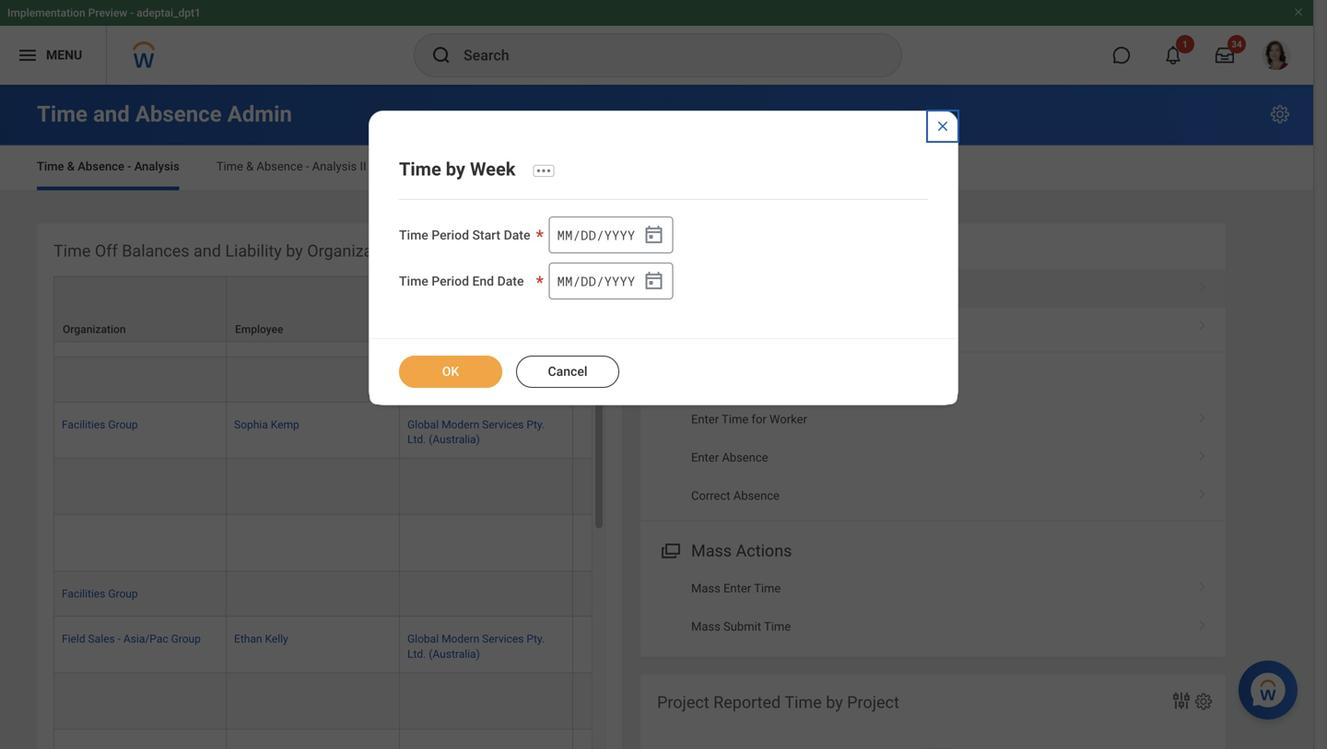 Task type: locate. For each thing, give the bounding box(es) containing it.
time and absence admin
[[37, 101, 292, 127]]

2 facilities group from the top
[[62, 588, 138, 601]]

yyyy inside time period end date group
[[604, 273, 635, 290]]

1 vertical spatial facilities group
[[62, 588, 138, 601]]

pay
[[627, 323, 645, 336]]

0 vertical spatial and
[[93, 101, 130, 127]]

sophia kemp
[[234, 418, 299, 431]]

1 vertical spatial and
[[194, 241, 221, 261]]

2 vertical spatial modern
[[442, 633, 479, 646]]

group
[[108, 418, 138, 431], [108, 588, 138, 601], [171, 633, 201, 646]]

global modern services pty. ltd. (australia) link for 140,227.00
[[407, 415, 545, 446]]

3 row from the top
[[53, 357, 1172, 403]]

1 pty. from the top
[[527, 418, 545, 431]]

yyyy up total
[[604, 273, 635, 290]]

mm / dd / yyyy inside time period end date group
[[557, 273, 635, 290]]

1 vertical spatial services
[[482, 633, 524, 646]]

sophia
[[234, 418, 268, 431]]

0 vertical spatial facilities group link
[[62, 415, 138, 431]]

0 vertical spatial (australia)
[[429, 433, 480, 446]]

2 menu group image from the top
[[657, 537, 682, 562]]

- left ii
[[306, 159, 309, 173]]

2 vertical spatial chevron right image
[[1191, 613, 1215, 632]]

for
[[752, 412, 767, 426]]

0 vertical spatial dd
[[581, 227, 596, 244]]

2 vertical spatial mass
[[691, 620, 721, 633]]

mm inside time period end date group
[[557, 273, 573, 290]]

correct absence link
[[641, 477, 1226, 515]]

annualized
[[590, 308, 645, 321]]

yyyy for time period start date
[[604, 227, 635, 244]]

project
[[657, 693, 709, 712], [847, 693, 899, 712]]

1 analysis from the left
[[134, 159, 179, 173]]

0 vertical spatial ltd.
[[407, 433, 426, 446]]

mm
[[557, 227, 573, 244], [557, 273, 573, 290]]

2 mass from the top
[[691, 581, 721, 595]]

1 services from the top
[[482, 418, 524, 431]]

0 vertical spatial yyyy
[[604, 227, 635, 244]]

1 facilities group link from the top
[[62, 415, 138, 431]]

global modern services pty. ltd. (australia) for 130,966.00
[[407, 633, 545, 661]]

mass left submit
[[691, 620, 721, 633]]

1 vertical spatial yyyy
[[604, 273, 635, 290]]

0 vertical spatial global modern services pty. ltd. (australia)
[[407, 418, 545, 446]]

2 yyyy from the top
[[604, 273, 635, 290]]

2 facilities from the top
[[62, 588, 105, 601]]

2 & from the left
[[246, 159, 254, 173]]

time by week link
[[399, 159, 516, 180]]

list item
[[641, 270, 1226, 308]]

1 vertical spatial mm / dd / yyyy
[[557, 273, 635, 290]]

2 ltd. from the top
[[407, 648, 426, 661]]

facilities group
[[62, 418, 138, 431], [62, 588, 138, 601]]

1 horizontal spatial analysis
[[312, 159, 357, 173]]

2 global modern services pty. ltd. (australia) link from the top
[[407, 629, 545, 661]]

- left audit
[[493, 159, 496, 173]]

facilities for 140,227.00
[[62, 418, 105, 431]]

total annualized base pay
[[590, 294, 645, 336]]

3 mass from the top
[[691, 620, 721, 633]]

mm / dd / yyyy up the "annualized"
[[557, 273, 635, 290]]

1 vertical spatial list
[[641, 401, 1226, 515]]

mm right the 'inc.'
[[557, 273, 573, 290]]

1 vertical spatial by
[[286, 241, 303, 261]]

chevron right image
[[1191, 406, 1215, 424], [1191, 444, 1215, 463], [1191, 613, 1215, 632]]

mass for mass submit time
[[691, 620, 721, 633]]

-
[[130, 6, 134, 19], [127, 159, 131, 173], [306, 159, 309, 173], [493, 159, 496, 173], [118, 633, 121, 646]]

mm / dd / yyyy for time period start date
[[557, 227, 635, 244]]

enter up 'correct' on the right bottom of the page
[[691, 451, 719, 464]]

time period end date
[[399, 274, 524, 289]]

2 row from the top
[[53, 301, 1172, 357]]

0 vertical spatial global
[[407, 260, 439, 273]]

2 chevron right image from the top
[[1191, 444, 1215, 463]]

time
[[37, 101, 88, 127], [399, 159, 441, 180], [37, 159, 64, 173], [216, 159, 243, 173], [403, 159, 430, 173], [399, 228, 428, 243], [53, 241, 91, 261], [399, 274, 428, 289], [722, 412, 749, 426], [754, 581, 781, 595], [764, 620, 791, 633], [785, 693, 822, 712]]

cell
[[53, 245, 227, 301], [227, 245, 400, 301], [573, 245, 654, 301], [53, 301, 227, 357], [227, 301, 400, 357], [400, 301, 573, 357], [573, 301, 654, 357], [53, 357, 227, 403], [227, 357, 400, 403], [400, 357, 573, 403], [573, 357, 654, 403], [53, 459, 227, 515], [227, 459, 400, 515], [400, 459, 573, 515], [573, 459, 654, 515], [53, 515, 227, 572], [227, 515, 400, 572], [400, 515, 573, 572], [573, 515, 654, 572], [227, 572, 400, 617], [400, 572, 573, 617], [53, 674, 227, 730], [227, 674, 400, 730], [400, 674, 573, 730], [573, 674, 654, 730], [53, 730, 227, 749], [227, 730, 400, 749], [400, 730, 573, 749], [573, 730, 654, 749]]

employee button
[[227, 277, 399, 342]]

1 horizontal spatial by
[[446, 159, 465, 180]]

(australia) for 130,966.00
[[429, 648, 480, 661]]

3 chevron right image from the top
[[1191, 482, 1215, 501]]

0 horizontal spatial analysis
[[134, 159, 179, 173]]

1 vertical spatial period
[[432, 274, 469, 289]]

close business process security policies for functional area image
[[935, 119, 950, 134]]

facilities group link
[[62, 415, 138, 431], [62, 584, 138, 601]]

organization down off
[[63, 323, 126, 336]]

6 row from the top
[[53, 515, 1172, 572]]

1 global modern services pty. ltd. (australia) from the top
[[407, 418, 545, 446]]

1 vertical spatial menu group image
[[657, 537, 682, 562]]

time period end date group
[[549, 263, 673, 300]]

2 project from the left
[[847, 693, 899, 712]]

2 pty. from the top
[[527, 633, 545, 646]]

1 dd from the top
[[581, 227, 596, 244]]

field sales - asia/pac group
[[62, 633, 201, 646]]

0 vertical spatial modern
[[442, 260, 479, 273]]

mm inside "time period start date" "group"
[[557, 227, 573, 244]]

row containing field sales - asia/pac group
[[53, 617, 1172, 674]]

0 vertical spatial facilities
[[62, 418, 105, 431]]

&
[[67, 159, 75, 173], [246, 159, 254, 173], [433, 159, 441, 173]]

implementation
[[7, 6, 85, 19]]

enter for enter absence
[[691, 451, 719, 464]]

analysis down "time and absence admin"
[[134, 159, 179, 173]]

1 (australia) from the top
[[429, 433, 480, 446]]

1 vertical spatial facilities
[[62, 588, 105, 601]]

calendar image
[[643, 270, 665, 292]]

1 vertical spatial organization
[[63, 323, 126, 336]]

by right reported at the right of the page
[[826, 693, 843, 712]]

facilities for invalid
[[62, 588, 105, 601]]

- right preview
[[130, 6, 134, 19]]

menu group image left mass actions
[[657, 537, 682, 562]]

1 horizontal spatial &
[[246, 159, 254, 173]]

1 row from the top
[[53, 276, 1172, 342]]

2 vertical spatial enter
[[724, 581, 751, 595]]

0 vertical spatial menu group image
[[657, 237, 682, 262]]

0 horizontal spatial &
[[67, 159, 75, 173]]

enter down mass actions
[[724, 581, 751, 595]]

0 horizontal spatial project
[[657, 693, 709, 712]]

yyyy
[[604, 227, 635, 244], [604, 273, 635, 290]]

& for time & absence - audit
[[433, 159, 441, 173]]

0 vertical spatial period
[[432, 228, 469, 243]]

time off balances and liability by organization
[[53, 241, 401, 261]]

1 facilities group from the top
[[62, 418, 138, 431]]

ltd.
[[407, 433, 426, 446], [407, 648, 426, 661]]

1 horizontal spatial and
[[194, 241, 221, 261]]

- for time & absence - analysis
[[127, 159, 131, 173]]

row
[[53, 276, 1172, 342], [53, 301, 1172, 357], [53, 357, 1172, 403], [53, 403, 1172, 459], [53, 459, 1172, 515], [53, 515, 1172, 572], [53, 572, 1172, 617], [53, 617, 1172, 674], [53, 674, 1172, 730], [53, 730, 1172, 749]]

global modern services, inc. (usa) row
[[53, 245, 1172, 301]]

analysis
[[134, 159, 179, 173], [312, 159, 357, 173]]

mass submit time link
[[641, 608, 1226, 646]]

absence right 'correct' on the right bottom of the page
[[733, 489, 780, 503]]

3 list from the top
[[641, 569, 1226, 646]]

2 modern from the top
[[442, 418, 479, 431]]

modern for 130,966.00
[[442, 633, 479, 646]]

modern inside global modern services, inc. (usa)
[[442, 260, 479, 273]]

2 list from the top
[[641, 401, 1226, 515]]

3 & from the left
[[433, 159, 441, 173]]

enter
[[691, 412, 719, 426], [691, 451, 719, 464], [724, 581, 751, 595]]

2 (australia) from the top
[[429, 648, 480, 661]]

enter up enter absence
[[691, 412, 719, 426]]

cancel button
[[516, 356, 619, 388]]

list
[[641, 270, 1226, 346], [641, 401, 1226, 515], [641, 569, 1226, 646]]

(australia) for 140,227.00
[[429, 433, 480, 446]]

time period start date group
[[549, 217, 673, 254]]

130,966.00
[[591, 633, 646, 646]]

absence down admin
[[257, 159, 303, 173]]

1 vertical spatial enter
[[691, 451, 719, 464]]

mm / dd / yyyy
[[557, 227, 635, 244], [557, 273, 635, 290]]

dd inside "time period start date" "group"
[[581, 227, 596, 244]]

1 vertical spatial ltd.
[[407, 648, 426, 661]]

1 ltd. from the top
[[407, 433, 426, 446]]

1 vertical spatial global modern services pty. ltd. (australia) link
[[407, 629, 545, 661]]

2 services from the top
[[482, 633, 524, 646]]

pty. for 130,966.00
[[527, 633, 545, 646]]

- for time & absence - audit
[[493, 159, 496, 173]]

1 vertical spatial mm
[[557, 273, 573, 290]]

period
[[432, 228, 469, 243], [432, 274, 469, 289]]

mm / dd / yyyy up global modern services, inc. (usa) row
[[557, 227, 635, 244]]

global
[[407, 260, 439, 273], [407, 418, 439, 431], [407, 633, 439, 646]]

organization
[[307, 241, 401, 261], [63, 323, 126, 336]]

pty. left the "130,966.00"
[[527, 633, 545, 646]]

3 modern from the top
[[442, 633, 479, 646]]

mass up mass enter time
[[691, 541, 732, 561]]

1 modern from the top
[[442, 260, 479, 273]]

analysis left ii
[[312, 159, 357, 173]]

0 vertical spatial group
[[108, 418, 138, 431]]

0 vertical spatial mass
[[691, 541, 732, 561]]

chevron right image inside enter time for worker link
[[1191, 406, 1215, 424]]

1 mm / dd / yyyy from the top
[[557, 227, 635, 244]]

/
[[573, 227, 580, 244], [596, 227, 604, 244], [573, 273, 580, 290], [596, 273, 604, 290]]

2 global modern services pty. ltd. (australia) from the top
[[407, 633, 545, 661]]

2 analysis from the left
[[312, 159, 357, 173]]

global for kemp
[[407, 418, 439, 431]]

1 vertical spatial facilities group link
[[62, 584, 138, 601]]

0 vertical spatial chevron right image
[[1191, 406, 1215, 424]]

period left "end" in the top of the page
[[432, 274, 469, 289]]

140,227.00 99,183.26
[[591, 418, 646, 444]]

2 vertical spatial by
[[826, 693, 843, 712]]

services for 140,227.00
[[482, 418, 524, 431]]

balances
[[122, 241, 189, 261]]

1 vertical spatial global modern services pty. ltd. (australia)
[[407, 633, 545, 661]]

1 global from the top
[[407, 260, 439, 273]]

dd inside time period end date group
[[581, 273, 596, 290]]

1 menu group image from the top
[[657, 237, 682, 262]]

dd for time period end date
[[581, 273, 596, 290]]

8 row from the top
[[53, 617, 1172, 674]]

absence down "time and absence admin"
[[78, 159, 124, 173]]

close environment banner image
[[1293, 6, 1304, 18]]

calendar image
[[643, 224, 665, 246]]

92,632.91
[[602, 647, 646, 659]]

kelly
[[265, 633, 288, 646]]

employee
[[235, 323, 283, 336]]

2 mm from the top
[[557, 273, 573, 290]]

0 vertical spatial pty.
[[527, 418, 545, 431]]

organization inside 'organization' popup button
[[63, 323, 126, 336]]

1 yyyy from the top
[[604, 227, 635, 244]]

dd
[[581, 227, 596, 244], [581, 273, 596, 290]]

dd up global modern services, inc. (usa) row
[[581, 227, 596, 244]]

time off balances and liability by organization element
[[37, 223, 1172, 749]]

pty. down cancel button
[[527, 418, 545, 431]]

organization up employee popup button
[[307, 241, 401, 261]]

1 mass from the top
[[691, 541, 732, 561]]

3 chevron right image from the top
[[1191, 613, 1215, 632]]

chevron right image inside enter absence link
[[1191, 444, 1215, 463]]

analysis for time & absence - analysis ii
[[312, 159, 357, 173]]

2 facilities group link from the top
[[62, 584, 138, 601]]

1 vertical spatial modern
[[442, 418, 479, 431]]

0 vertical spatial enter
[[691, 412, 719, 426]]

global modern services pty. ltd. (australia)
[[407, 418, 545, 446], [407, 633, 545, 661]]

1 vertical spatial (australia)
[[429, 648, 480, 661]]

yyyy left calendar image
[[604, 227, 635, 244]]

2 vertical spatial list
[[641, 569, 1226, 646]]

(australia)
[[429, 433, 480, 446], [429, 648, 480, 661]]

0 vertical spatial facilities group
[[62, 418, 138, 431]]

1 horizontal spatial organization
[[307, 241, 401, 261]]

- inside time off balances and liability by organization element
[[118, 633, 121, 646]]

1 vertical spatial pty.
[[527, 633, 545, 646]]

and left liability
[[194, 241, 221, 261]]

2 horizontal spatial &
[[433, 159, 441, 173]]

2 mm / dd / yyyy from the top
[[557, 273, 635, 290]]

field sales - asia/pac group link
[[62, 629, 201, 646]]

0 vertical spatial mm
[[557, 227, 573, 244]]

mass
[[691, 541, 732, 561], [691, 581, 721, 595], [691, 620, 721, 633]]

2 vertical spatial global
[[407, 633, 439, 646]]

absence left audit
[[444, 159, 490, 173]]

by left week
[[446, 159, 465, 180]]

0 vertical spatial global modern services pty. ltd. (australia) link
[[407, 415, 545, 446]]

- right sales
[[118, 633, 121, 646]]

1 vertical spatial date
[[497, 274, 524, 289]]

enter absence
[[691, 451, 768, 464]]

1 horizontal spatial project
[[847, 693, 899, 712]]

1 facilities from the top
[[62, 418, 105, 431]]

absence down enter time for worker
[[722, 451, 768, 464]]

mm / dd / yyyy inside "time period start date" "group"
[[557, 227, 635, 244]]

base
[[599, 323, 624, 336]]

1 vertical spatial chevron right image
[[1191, 444, 1215, 463]]

start
[[472, 228, 501, 243]]

1 mm from the top
[[557, 227, 573, 244]]

facilities
[[62, 418, 105, 431], [62, 588, 105, 601]]

absence left admin
[[135, 101, 222, 127]]

services for 130,966.00
[[482, 633, 524, 646]]

submit
[[724, 620, 761, 633]]

date right start
[[504, 228, 530, 243]]

4 chevron right image from the top
[[1191, 575, 1215, 593]]

4 row from the top
[[53, 403, 1172, 459]]

mass down mass actions
[[691, 581, 721, 595]]

group for invalid
[[108, 588, 138, 601]]

by inside dialog
[[446, 159, 465, 180]]

group for 140,227.00
[[108, 418, 138, 431]]

1 & from the left
[[67, 159, 75, 173]]

mass for mass enter time
[[691, 581, 721, 595]]

ethan
[[234, 633, 262, 646]]

inbox large image
[[1216, 46, 1234, 65]]

1 vertical spatial mass
[[691, 581, 721, 595]]

chevron right image
[[1191, 275, 1215, 294], [1191, 313, 1215, 332], [1191, 482, 1215, 501], [1191, 575, 1215, 593]]

services
[[482, 418, 524, 431], [482, 633, 524, 646]]

menu group image for 1st list
[[657, 237, 682, 262]]

1 vertical spatial global
[[407, 418, 439, 431]]

1 period from the top
[[432, 228, 469, 243]]

1 vertical spatial dd
[[581, 273, 596, 290]]

invalid
[[614, 588, 646, 601]]

menu group image
[[657, 237, 682, 262], [657, 537, 682, 562]]

1 list from the top
[[641, 270, 1226, 346]]

0 vertical spatial mm / dd / yyyy
[[557, 227, 635, 244]]

99,183.26
[[602, 433, 646, 444]]

2 dd from the top
[[581, 273, 596, 290]]

organization button
[[54, 277, 226, 342]]

0 vertical spatial by
[[446, 159, 465, 180]]

0 horizontal spatial organization
[[63, 323, 126, 336]]

chevron right image inside mass submit time link
[[1191, 613, 1215, 632]]

0 vertical spatial services
[[482, 418, 524, 431]]

kemp
[[271, 418, 299, 431]]

2 period from the top
[[432, 274, 469, 289]]

company
[[408, 323, 455, 336]]

and up time & absence - analysis
[[93, 101, 130, 127]]

and
[[93, 101, 130, 127], [194, 241, 221, 261]]

pty.
[[527, 418, 545, 431], [527, 633, 545, 646]]

yyyy inside "time period start date" "group"
[[604, 227, 635, 244]]

date
[[504, 228, 530, 243], [497, 274, 524, 289]]

0 vertical spatial date
[[504, 228, 530, 243]]

by
[[446, 159, 465, 180], [286, 241, 303, 261], [826, 693, 843, 712]]

1 global modern services pty. ltd. (australia) link from the top
[[407, 415, 545, 446]]

1 vertical spatial group
[[108, 588, 138, 601]]

tab list containing time & absence - analysis
[[18, 146, 1295, 190]]

mm for time period start date
[[557, 227, 573, 244]]

mm up global modern services, inc. (usa) row
[[557, 227, 573, 244]]

mass actions
[[691, 541, 792, 561]]

notifications large image
[[1164, 46, 1182, 65]]

absence for time & absence - analysis ii
[[257, 159, 303, 173]]

time by week
[[399, 159, 516, 180]]

- for time & absence - analysis ii
[[306, 159, 309, 173]]

1 chevron right image from the top
[[1191, 406, 1215, 424]]

period left start
[[432, 228, 469, 243]]

- down "time and absence admin"
[[127, 159, 131, 173]]

9 row from the top
[[53, 674, 1172, 730]]

menu group image up calendar icon
[[657, 237, 682, 262]]

global for kelly
[[407, 633, 439, 646]]

dd up the "annualized"
[[581, 273, 596, 290]]

date down services,
[[497, 274, 524, 289]]

5 row from the top
[[53, 459, 1172, 515]]

tab list
[[18, 146, 1295, 190]]

2 global from the top
[[407, 418, 439, 431]]

3 global from the top
[[407, 633, 439, 646]]

0 vertical spatial list
[[641, 270, 1226, 346]]

0 horizontal spatial and
[[93, 101, 130, 127]]

mass enter time
[[691, 581, 781, 595]]

absence
[[135, 101, 222, 127], [78, 159, 124, 173], [257, 159, 303, 173], [444, 159, 490, 173], [722, 451, 768, 464], [733, 489, 780, 503]]

ltd. for ethan kelly
[[407, 648, 426, 661]]

by right liability
[[286, 241, 303, 261]]



Task type: describe. For each thing, give the bounding box(es) containing it.
modern for 140,227.00
[[442, 418, 479, 431]]

facilities group link for 140,227.00
[[62, 415, 138, 431]]

implementation preview -   adeptai_dpt1
[[7, 6, 201, 19]]

global modern services, inc. (usa) link
[[407, 257, 547, 288]]

global modern services, inc. (usa)
[[407, 260, 547, 288]]

time and absence admin main content
[[0, 85, 1313, 749]]

2 vertical spatial group
[[171, 633, 201, 646]]

total annualized base pay button
[[573, 277, 653, 342]]

7 row from the top
[[53, 572, 1172, 617]]

ok button
[[399, 356, 502, 388]]

company button
[[400, 277, 572, 342]]

menu group image for list containing mass enter time
[[657, 537, 682, 562]]

asia/pac
[[123, 633, 168, 646]]

0 horizontal spatial by
[[286, 241, 303, 261]]

end
[[472, 274, 494, 289]]

2 chevron right image from the top
[[1191, 313, 1215, 332]]

absence for time & absence - analysis
[[78, 159, 124, 173]]

list containing mass enter time
[[641, 569, 1226, 646]]

date for time period end date
[[497, 274, 524, 289]]

140,227.00
[[591, 418, 646, 431]]

list item inside 'time and absence admin' main content
[[641, 270, 1226, 308]]

tab list inside 'time and absence admin' main content
[[18, 146, 1295, 190]]

ethan kelly link
[[234, 629, 288, 646]]

implementation preview -   adeptai_dpt1 banner
[[0, 0, 1313, 85]]

period for end
[[432, 274, 469, 289]]

ok
[[442, 364, 459, 379]]

pty. for 140,227.00
[[527, 418, 545, 431]]

ii
[[360, 159, 366, 173]]

total
[[621, 294, 645, 307]]

list containing enter time for worker
[[641, 401, 1226, 515]]

chevron right image inside correct absence link
[[1191, 482, 1215, 501]]

inc.
[[529, 260, 547, 273]]

ltd. for sophia kemp
[[407, 433, 426, 446]]

130,966.00 92,632.91
[[591, 633, 646, 659]]

mm for time period end date
[[557, 273, 573, 290]]

absence for time and absence admin
[[135, 101, 222, 127]]

time & absence - analysis
[[37, 159, 179, 173]]

facilities group link for invalid
[[62, 584, 138, 601]]

adeptai_dpt1
[[136, 6, 201, 19]]

2 horizontal spatial by
[[826, 693, 843, 712]]

1 project from the left
[[657, 693, 709, 712]]

chevron right image inside the mass enter time link
[[1191, 575, 1215, 593]]

time by week dialog
[[369, 111, 958, 406]]

date for time period start date
[[504, 228, 530, 243]]

mass for mass actions
[[691, 541, 732, 561]]

search image
[[430, 44, 453, 66]]

services,
[[482, 260, 526, 273]]

preview
[[88, 6, 127, 19]]

mass enter time link
[[641, 569, 1226, 608]]

chevron right image for mass enter time
[[1191, 613, 1215, 632]]

sophia kemp link
[[234, 415, 299, 431]]

analysis for time & absence - analysis
[[134, 159, 179, 173]]

(usa)
[[407, 275, 436, 288]]

liability
[[225, 241, 282, 261]]

chevron right image for enter time for worker
[[1191, 444, 1215, 463]]

correct absence
[[691, 489, 780, 503]]

correct
[[691, 489, 730, 503]]

enter absence link
[[641, 439, 1226, 477]]

mm / dd / yyyy for time period end date
[[557, 273, 635, 290]]

enter time for worker
[[691, 412, 807, 426]]

configure this page image
[[1269, 103, 1291, 125]]

1 chevron right image from the top
[[1191, 275, 1215, 294]]

dd for time period start date
[[581, 227, 596, 244]]

time & absence - analysis ii
[[216, 159, 366, 173]]

enter time for worker link
[[641, 401, 1226, 439]]

row containing total annualized base pay
[[53, 276, 1172, 342]]

time period start date
[[399, 228, 530, 243]]

enter for enter time for worker
[[691, 412, 719, 426]]

absence for time & absence - audit
[[444, 159, 490, 173]]

10 row from the top
[[53, 730, 1172, 749]]

profile logan mcneil element
[[1251, 35, 1302, 76]]

yyyy for time period end date
[[604, 273, 635, 290]]

admin
[[227, 101, 292, 127]]

facilities group for invalid
[[62, 588, 138, 601]]

& for time & absence - analysis
[[67, 159, 75, 173]]

week
[[470, 159, 516, 180]]

- inside banner
[[130, 6, 134, 19]]

facilities group for 140,227.00
[[62, 418, 138, 431]]

field
[[62, 633, 85, 646]]

time & absence - audit
[[403, 159, 527, 173]]

worker
[[770, 412, 807, 426]]

global modern services pty. ltd. (australia) link for 130,966.00
[[407, 629, 545, 661]]

global modern services pty. ltd. (australia) for 140,227.00
[[407, 418, 545, 446]]

sales
[[88, 633, 115, 646]]

off
[[95, 241, 118, 261]]

& for time & absence - analysis ii
[[246, 159, 254, 173]]

actions
[[736, 541, 792, 561]]

cancel
[[548, 364, 587, 379]]

reported
[[713, 693, 781, 712]]

0 vertical spatial organization
[[307, 241, 401, 261]]

global inside global modern services, inc. (usa)
[[407, 260, 439, 273]]

project reported time by project element
[[641, 675, 1226, 749]]

mass submit time
[[691, 620, 791, 633]]

project reported time by project
[[657, 693, 899, 712]]

audit
[[499, 159, 527, 173]]

ethan kelly
[[234, 633, 288, 646]]

period for start
[[432, 228, 469, 243]]



Task type: vqa. For each thing, say whether or not it's contained in the screenshot.
140,227.00's global modern services pty. ltd. (australia) link
yes



